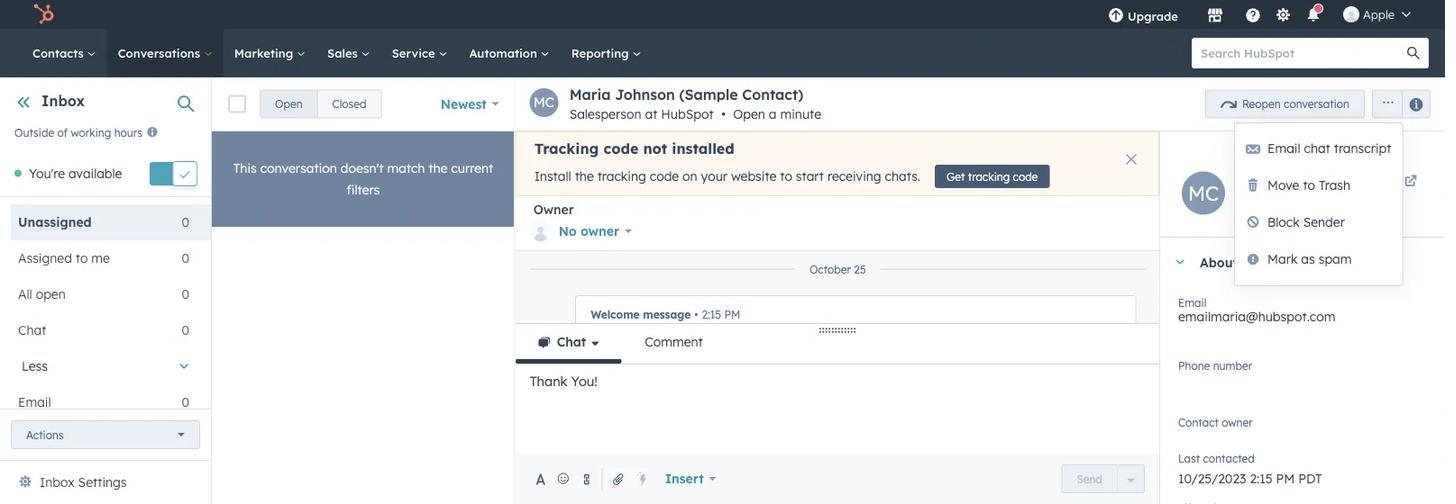 Task type: describe. For each thing, give the bounding box(es) containing it.
comment button
[[622, 325, 726, 364]]

salesperson inside maria johnson (sample contact) salesperson at hubspot • open a minute
[[569, 106, 641, 122]]

pm
[[724, 308, 740, 322]]

move to trash
[[1268, 178, 1351, 193]]

maria johnson (sample contact) salesperson at hubspot • open a minute
[[569, 86, 821, 122]]

group containing open
[[260, 90, 382, 119]]

you're
[[29, 166, 65, 181]]

to for move to trash
[[1303, 178, 1316, 193]]

insert
[[665, 472, 704, 487]]

email emailmaria@hubspot.com
[[1178, 296, 1336, 325]]

get tracking code
[[947, 170, 1038, 183]]

spam
[[1319, 252, 1352, 267]]

all open
[[18, 287, 66, 302]]

conversation for reopen
[[1284, 97, 1350, 111]]

you're available
[[29, 166, 122, 181]]

inbox for inbox
[[41, 92, 85, 110]]

2 vertical spatial email
[[18, 395, 51, 411]]

chat inside button
[[557, 335, 586, 350]]

0 for assigned to me
[[182, 251, 189, 266]]

salesperson @ hubspot
[[1236, 197, 1380, 212]]

newest
[[441, 96, 487, 112]]

last contacted
[[1178, 452, 1255, 466]]

insert button
[[653, 462, 728, 498]]

menu containing apple
[[1095, 0, 1424, 29]]

tracking
[[534, 140, 599, 158]]

contact
[[1178, 416, 1219, 430]]

automation link
[[458, 29, 561, 78]]

start
[[796, 169, 824, 185]]

october
[[809, 263, 851, 276]]

johnson for conta
[[1295, 174, 1348, 190]]

this
[[233, 160, 257, 176]]

thank
[[530, 374, 568, 390]]

actions
[[26, 429, 64, 442]]

email chat transcript button
[[1235, 131, 1402, 168]]

send group
[[1062, 465, 1145, 494]]

last
[[1178, 452, 1200, 466]]

of
[[57, 126, 68, 139]]

hubspot inside maria johnson (sample contact) salesperson at hubspot • open a minute
[[661, 106, 714, 122]]

0 for chat
[[182, 323, 189, 338]]

sender
[[1303, 215, 1345, 230]]

owner
[[533, 202, 574, 218]]

main content containing maria johnson (sample contact)
[[212, 78, 1445, 505]]

1 vertical spatial salesperson
[[1236, 197, 1308, 212]]

contacts link
[[22, 29, 107, 78]]

installed
[[672, 140, 735, 158]]

send button
[[1062, 465, 1118, 494]]

all
[[18, 287, 32, 302]]

this
[[1242, 254, 1265, 270]]

Phone number text field
[[1178, 356, 1427, 392]]

notifications image
[[1306, 8, 1322, 24]]

install the tracking code on your website to start receiving chats.
[[534, 169, 921, 185]]

to inside tracking code not installed alert
[[780, 169, 792, 185]]

owner up last contacted
[[1200, 423, 1236, 439]]

move
[[1268, 178, 1300, 193]]

chat button
[[515, 325, 622, 364]]

assigned
[[18, 251, 72, 266]]

Closed button
[[317, 90, 382, 119]]

no owner button for contact owner
[[1178, 413, 1427, 443]]

no owner button for owner
[[530, 218, 632, 245]]

chats.
[[885, 169, 921, 185]]

maria for conta
[[1254, 174, 1291, 190]]

settings link
[[1272, 5, 1295, 24]]

emailmaria@hubspot.com
[[1178, 309, 1336, 325]]

(sample for contact)
[[679, 86, 738, 104]]

reporting link
[[561, 29, 652, 78]]

inbox settings
[[40, 475, 127, 491]]

assigned to me
[[18, 251, 110, 266]]

block sender button
[[1235, 205, 1402, 242]]

(sample for conta
[[1352, 174, 1404, 190]]

email for chat
[[1268, 141, 1301, 156]]

hubspot link
[[22, 4, 68, 25]]

no owner
[[559, 224, 620, 239]]

as
[[1301, 252, 1315, 267]]

2 group from the left
[[1365, 90, 1431, 119]]

sales link
[[317, 29, 381, 78]]

sales
[[327, 46, 361, 60]]

available
[[69, 166, 122, 181]]

install
[[534, 169, 571, 185]]

newest button
[[429, 86, 511, 122]]

marketing
[[234, 46, 297, 60]]

unassigned
[[18, 214, 92, 230]]

comment
[[645, 335, 703, 350]]

about this contact button
[[1160, 238, 1427, 287]]

welcome message • 2:15 pm
[[590, 308, 740, 322]]

0 for email
[[182, 395, 189, 411]]

owner for no owner
[[581, 224, 620, 239]]

settings image
[[1275, 8, 1292, 24]]

bob builder image
[[1343, 6, 1360, 23]]

move to trash button
[[1235, 168, 1402, 205]]

service link
[[381, 29, 458, 78]]

conta
[[1408, 174, 1445, 190]]

reopen conversation button
[[1205, 90, 1365, 119]]

apple
[[1363, 7, 1395, 22]]

1 horizontal spatial code
[[650, 169, 679, 185]]

settings
[[78, 475, 127, 491]]

receiving
[[828, 169, 881, 185]]

trash
[[1319, 178, 1351, 193]]

conversation for this
[[260, 160, 337, 176]]

working
[[71, 126, 111, 139]]

tracking inside button
[[968, 170, 1010, 183]]



Task type: vqa. For each thing, say whether or not it's contained in the screenshot.
leftmost •
yes



Task type: locate. For each thing, give the bounding box(es) containing it.
1 horizontal spatial conversation
[[1284, 97, 1350, 111]]

Open button
[[260, 90, 318, 119]]

marketplaces button
[[1196, 0, 1234, 29]]

code left on
[[650, 169, 679, 185]]

message
[[643, 308, 690, 322]]

johnson up at
[[615, 86, 675, 104]]

closed
[[332, 97, 366, 111]]

search image
[[1407, 47, 1420, 60]]

group
[[260, 90, 382, 119], [1365, 90, 1431, 119]]

johnson up @
[[1295, 174, 1348, 190]]

maria
[[569, 86, 611, 104], [1254, 174, 1291, 190]]

reopen
[[1242, 97, 1281, 111]]

0 horizontal spatial no owner button
[[530, 218, 632, 245]]

email
[[1268, 141, 1301, 156], [1178, 296, 1207, 310], [18, 395, 51, 411]]

email up actions
[[18, 395, 51, 411]]

salesperson up tracking code not installed
[[569, 106, 641, 122]]

1 horizontal spatial to
[[780, 169, 792, 185]]

mark
[[1268, 252, 1298, 267]]

salesperson up block
[[1236, 197, 1308, 212]]

no down "owner"
[[559, 224, 577, 239]]

tracking right get
[[968, 170, 1010, 183]]

• left 2:15
[[694, 308, 698, 322]]

1 horizontal spatial salesperson
[[1236, 197, 1308, 212]]

email down caret icon
[[1178, 296, 1207, 310]]

0 horizontal spatial code
[[604, 140, 639, 158]]

thank you!
[[530, 374, 598, 390]]

1 vertical spatial inbox
[[40, 475, 75, 491]]

apple button
[[1333, 0, 1422, 29]]

inbox up of
[[41, 92, 85, 110]]

5 0 from the top
[[182, 395, 189, 411]]

automation
[[469, 46, 541, 60]]

chat up thank you!
[[557, 335, 586, 350]]

get tracking code button
[[935, 165, 1050, 188]]

doesn't
[[341, 160, 384, 176]]

1 vertical spatial hubspot
[[1327, 197, 1380, 212]]

get
[[947, 170, 965, 183]]

email inside email emailmaria@hubspot.com
[[1178, 296, 1207, 310]]

(sample up installed
[[679, 86, 738, 104]]

0 horizontal spatial tracking
[[597, 169, 646, 185]]

a
[[769, 106, 777, 122]]

johnson inside maria johnson (sample contact) salesperson at hubspot • open a minute
[[615, 86, 675, 104]]

1 horizontal spatial (sample
[[1352, 174, 1404, 190]]

0 for unassigned
[[182, 214, 189, 230]]

the
[[429, 160, 448, 176], [575, 169, 594, 185]]

the right match
[[429, 160, 448, 176]]

conversations
[[118, 46, 204, 60]]

maria up block
[[1254, 174, 1291, 190]]

1 horizontal spatial open
[[733, 106, 765, 122]]

3 0 from the top
[[182, 287, 189, 302]]

reporting
[[571, 46, 632, 60]]

group down search icon
[[1365, 90, 1431, 119]]

1 horizontal spatial tracking
[[968, 170, 1010, 183]]

about this contact
[[1200, 254, 1316, 270]]

• up installed
[[722, 106, 726, 122]]

your
[[701, 169, 728, 185]]

less
[[22, 359, 48, 374]]

hubspot image
[[32, 4, 54, 25]]

0 vertical spatial maria
[[569, 86, 611, 104]]

1 group from the left
[[260, 90, 382, 119]]

1 horizontal spatial maria
[[1254, 174, 1291, 190]]

inbox for inbox settings
[[40, 475, 75, 491]]

maria johnson (sample conta link
[[1254, 172, 1445, 193]]

website
[[731, 169, 777, 185]]

johnson
[[615, 86, 675, 104], [1295, 174, 1348, 190]]

open down marketing "link"
[[275, 97, 303, 111]]

1 vertical spatial maria
[[1254, 174, 1291, 190]]

outside
[[14, 126, 54, 139]]

you!
[[571, 374, 598, 390]]

email left chat
[[1268, 141, 1301, 156]]

4 0 from the top
[[182, 323, 189, 338]]

1 horizontal spatial the
[[575, 169, 594, 185]]

tracking code not installed
[[534, 140, 735, 158]]

to for assigned to me
[[76, 251, 88, 266]]

reopen conversation
[[1242, 97, 1350, 111]]

open inside maria johnson (sample contact) salesperson at hubspot • open a minute
[[733, 106, 765, 122]]

upgrade
[[1128, 9, 1178, 23]]

1 horizontal spatial email
[[1178, 296, 1207, 310]]

1 horizontal spatial group
[[1365, 90, 1431, 119]]

Last contacted text field
[[1178, 463, 1427, 491]]

menu item
[[1191, 0, 1195, 29]]

minute
[[780, 106, 821, 122]]

conversation right this
[[260, 160, 337, 176]]

1 horizontal spatial hubspot
[[1327, 197, 1380, 212]]

conversations link
[[107, 29, 223, 78]]

no owner button down "owner"
[[530, 218, 632, 245]]

25
[[854, 263, 866, 276]]

0 vertical spatial inbox
[[41, 92, 85, 110]]

maria for contact)
[[569, 86, 611, 104]]

johnson inside maria johnson (sample conta link
[[1295, 174, 1348, 190]]

0 for all open
[[182, 287, 189, 302]]

Search HubSpot search field
[[1192, 38, 1413, 69]]

open left a
[[733, 106, 765, 122]]

hubspot down maria johnson (sample conta link
[[1327, 197, 1380, 212]]

this conversation doesn't match the current filters
[[233, 160, 493, 198]]

inbox settings link
[[40, 472, 127, 494]]

tracking
[[597, 169, 646, 185], [968, 170, 1010, 183]]

2 horizontal spatial to
[[1303, 178, 1316, 193]]

maria johnson (sample conta
[[1254, 174, 1445, 190]]

tracking down tracking code not installed
[[597, 169, 646, 185]]

1 horizontal spatial chat
[[557, 335, 586, 350]]

conversation inside button
[[1284, 97, 1350, 111]]

0 vertical spatial •
[[722, 106, 726, 122]]

contact
[[1269, 254, 1316, 270]]

0 horizontal spatial chat
[[18, 323, 46, 338]]

email for emailmaria@hubspot.com
[[1178, 296, 1207, 310]]

0 horizontal spatial to
[[76, 251, 88, 266]]

johnson for contact)
[[615, 86, 675, 104]]

0 vertical spatial salesperson
[[569, 106, 641, 122]]

block
[[1268, 215, 1300, 230]]

you're available image
[[14, 170, 22, 177]]

•
[[722, 106, 726, 122], [694, 308, 698, 322]]

(sample inside maria johnson (sample conta link
[[1352, 174, 1404, 190]]

inbox left settings
[[40, 475, 75, 491]]

mark as spam button
[[1235, 242, 1402, 279]]

0 horizontal spatial salesperson
[[569, 106, 641, 122]]

email inside button
[[1268, 141, 1301, 156]]

phone
[[1178, 359, 1210, 373]]

2 0 from the top
[[182, 251, 189, 266]]

1 horizontal spatial no
[[1178, 423, 1196, 439]]

caret image
[[1175, 260, 1186, 265]]

email chat transcript
[[1268, 141, 1392, 156]]

1 0 from the top
[[182, 214, 189, 230]]

0 vertical spatial conversation
[[1284, 97, 1350, 111]]

1 horizontal spatial •
[[722, 106, 726, 122]]

0 horizontal spatial group
[[260, 90, 382, 119]]

1 vertical spatial •
[[694, 308, 698, 322]]

hubspot
[[661, 106, 714, 122], [1327, 197, 1380, 212]]

owner up welcome
[[581, 224, 620, 239]]

0 horizontal spatial email
[[18, 395, 51, 411]]

1 horizontal spatial no owner button
[[1178, 413, 1427, 443]]

0 horizontal spatial (sample
[[679, 86, 738, 104]]

owner up contacted
[[1222, 416, 1253, 430]]

(sample
[[679, 86, 738, 104], [1352, 174, 1404, 190]]

2:15
[[701, 308, 721, 322]]

(sample down transcript
[[1352, 174, 1404, 190]]

on
[[683, 169, 698, 185]]

match
[[387, 160, 425, 176]]

marketing link
[[223, 29, 317, 78]]

1 vertical spatial conversation
[[260, 160, 337, 176]]

me
[[91, 251, 110, 266]]

at
[[645, 106, 658, 122]]

notifications button
[[1298, 0, 1329, 29]]

code right get
[[1013, 170, 1038, 183]]

chat
[[1304, 141, 1331, 156]]

@
[[1312, 197, 1324, 212]]

0 vertical spatial hubspot
[[661, 106, 714, 122]]

the inside tracking code not installed alert
[[575, 169, 594, 185]]

number
[[1213, 359, 1253, 373]]

open inside button
[[275, 97, 303, 111]]

no up last
[[1178, 423, 1196, 439]]

chat up less
[[18, 323, 46, 338]]

menu
[[1095, 0, 1424, 29]]

close image
[[1126, 154, 1137, 165]]

search button
[[1398, 38, 1429, 69]]

1 vertical spatial no
[[1178, 423, 1196, 439]]

main content
[[212, 78, 1445, 505]]

0 horizontal spatial conversation
[[260, 160, 337, 176]]

maria inside maria johnson (sample contact) salesperson at hubspot • open a minute
[[569, 86, 611, 104]]

1 vertical spatial (sample
[[1352, 174, 1404, 190]]

service
[[392, 46, 439, 60]]

marketplaces image
[[1207, 8, 1223, 24]]

0 vertical spatial no
[[559, 224, 577, 239]]

1 horizontal spatial johnson
[[1295, 174, 1348, 190]]

0 horizontal spatial open
[[275, 97, 303, 111]]

no inside contact owner no owner
[[1178, 423, 1196, 439]]

0 horizontal spatial maria
[[569, 86, 611, 104]]

chat
[[18, 323, 46, 338], [557, 335, 586, 350]]

to left the start
[[780, 169, 792, 185]]

conversation inside the this conversation doesn't match the current filters
[[260, 160, 337, 176]]

code inside get tracking code button
[[1013, 170, 1038, 183]]

no inside 'popup button'
[[559, 224, 577, 239]]

conversation up chat
[[1284, 97, 1350, 111]]

welcome
[[590, 308, 639, 322]]

october 25
[[809, 263, 866, 276]]

help image
[[1245, 8, 1261, 24]]

actions button
[[11, 421, 200, 450]]

0 horizontal spatial johnson
[[615, 86, 675, 104]]

inbox
[[41, 92, 85, 110], [40, 475, 75, 491]]

contact)
[[742, 86, 803, 104]]

0 vertical spatial johnson
[[615, 86, 675, 104]]

the inside the this conversation doesn't match the current filters
[[429, 160, 448, 176]]

0 horizontal spatial hubspot
[[661, 106, 714, 122]]

no
[[559, 224, 577, 239], [1178, 423, 1196, 439]]

0 vertical spatial (sample
[[679, 86, 738, 104]]

outside of working hours
[[14, 126, 143, 139]]

upgrade image
[[1108, 8, 1124, 24]]

code left not
[[604, 140, 639, 158]]

mark as spam
[[1268, 252, 1352, 267]]

tracking code not installed alert
[[515, 132, 1159, 197]]

0 vertical spatial email
[[1268, 141, 1301, 156]]

2 horizontal spatial email
[[1268, 141, 1301, 156]]

1 vertical spatial johnson
[[1295, 174, 1348, 190]]

to inside button
[[1303, 178, 1316, 193]]

to up salesperson @ hubspot
[[1303, 178, 1316, 193]]

to left me
[[76, 251, 88, 266]]

phone number
[[1178, 359, 1253, 373]]

contacts
[[32, 46, 87, 60]]

0 horizontal spatial the
[[429, 160, 448, 176]]

0 horizontal spatial •
[[694, 308, 698, 322]]

1 vertical spatial no owner button
[[1178, 413, 1427, 443]]

hubspot right at
[[661, 106, 714, 122]]

0 vertical spatial no owner button
[[530, 218, 632, 245]]

inbox inside inbox settings link
[[40, 475, 75, 491]]

0 horizontal spatial no
[[559, 224, 577, 239]]

no owner button up last contacted text field on the bottom right of the page
[[1178, 413, 1427, 443]]

• inside maria johnson (sample contact) salesperson at hubspot • open a minute
[[722, 106, 726, 122]]

filters
[[347, 182, 380, 198]]

1 vertical spatial email
[[1178, 296, 1207, 310]]

owner inside 'popup button'
[[581, 224, 620, 239]]

open
[[275, 97, 303, 111], [733, 106, 765, 122]]

(sample inside maria johnson (sample contact) salesperson at hubspot • open a minute
[[679, 86, 738, 104]]

maria down reporting
[[569, 86, 611, 104]]

help button
[[1238, 0, 1269, 29]]

contacted
[[1203, 452, 1255, 466]]

owner for contact owner no owner
[[1222, 416, 1253, 430]]

the right install
[[575, 169, 594, 185]]

not
[[643, 140, 667, 158]]

block sender
[[1268, 215, 1345, 230]]

group down sales
[[260, 90, 382, 119]]

2 horizontal spatial code
[[1013, 170, 1038, 183]]



